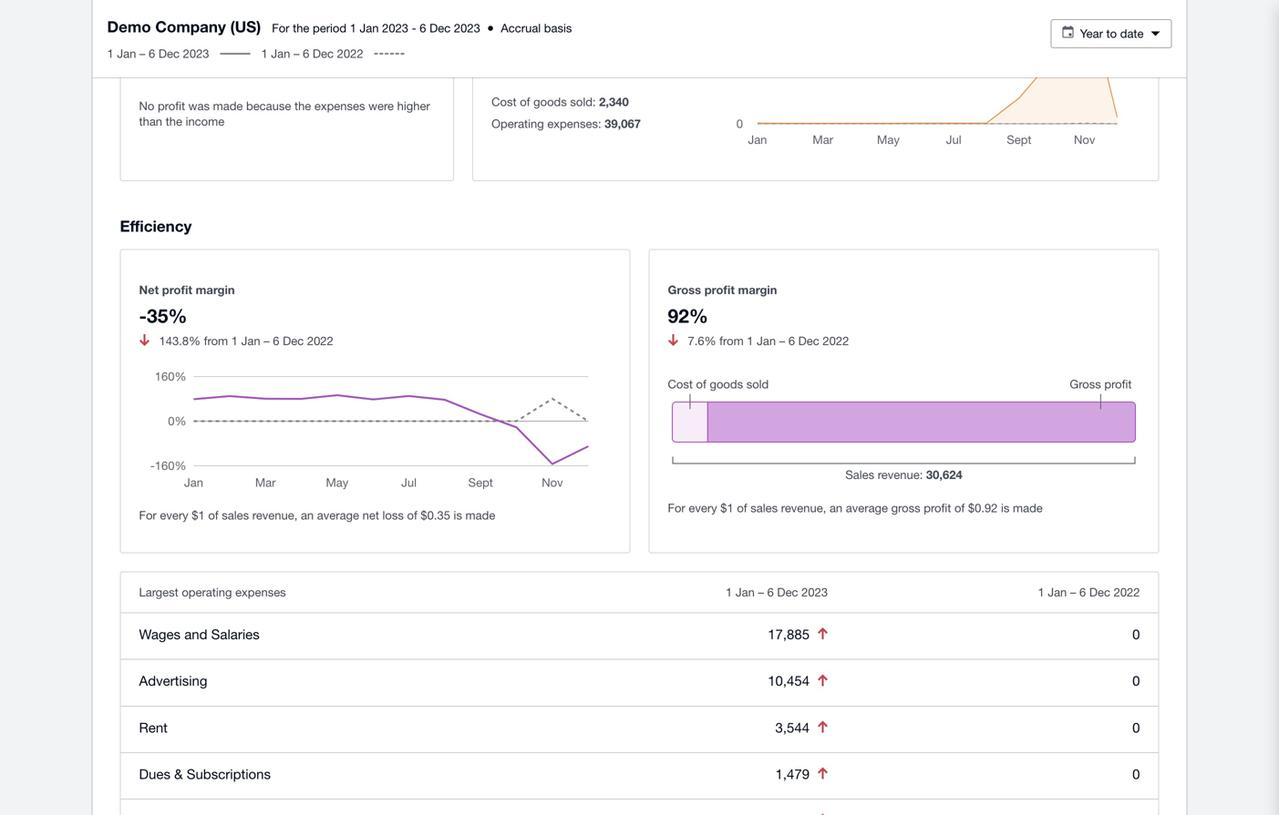 Task type: locate. For each thing, give the bounding box(es) containing it.
1 vertical spatial -
[[139, 305, 147, 327]]

4 0 from the top
[[1132, 767, 1140, 783]]

0 vertical spatial 1 jan – 6 dec 2023
[[107, 46, 209, 61]]

2 negative sentiment image from the top
[[818, 768, 828, 780]]

1 horizontal spatial sales
[[751, 501, 778, 516]]

0 horizontal spatial made
[[213, 99, 243, 113]]

from
[[570, 23, 594, 38], [204, 334, 228, 348], [719, 334, 744, 348]]

1 horizontal spatial -
[[412, 21, 416, 35]]

date
[[1120, 26, 1144, 41]]

–
[[629, 23, 635, 38], [139, 46, 145, 61], [293, 46, 299, 61], [264, 334, 270, 348], [779, 334, 785, 348], [758, 586, 764, 600], [1070, 586, 1076, 600]]

accrual
[[501, 21, 541, 35]]

2022 for 45907.3% from 1 jan – 6 dec 2022
[[512, 45, 538, 60]]

average left net
[[317, 509, 359, 523]]

negative sentiment image
[[492, 24, 502, 36], [139, 335, 150, 346], [668, 335, 678, 346], [818, 628, 828, 640], [818, 721, 828, 733]]

1 horizontal spatial 1 jan – 6 dec 2023
[[726, 586, 828, 600]]

average
[[846, 501, 888, 516], [317, 509, 359, 523]]

higher
[[397, 99, 430, 113]]

efficiency
[[120, 217, 192, 235]]

net profit margin -35%
[[139, 283, 235, 327]]

operating
[[182, 586, 232, 600]]

cost
[[492, 95, 517, 109]]

made
[[213, 99, 243, 113], [1013, 501, 1043, 516], [465, 509, 495, 523]]

every for 92%
[[689, 501, 717, 516]]

1 jan – 6 dec 2022 inside "largest operating expenses" element
[[1038, 586, 1140, 600]]

0 vertical spatial expenses
[[314, 99, 365, 113]]

profit
[[158, 99, 185, 113], [162, 283, 192, 297], [704, 283, 735, 297], [924, 501, 951, 516]]

basis
[[544, 21, 572, 35]]

from right 45907.3%
[[570, 23, 594, 38]]

net
[[362, 509, 379, 523]]

company
[[155, 17, 226, 36]]

sales
[[751, 501, 778, 516], [222, 509, 249, 523]]

an for 92%
[[830, 501, 843, 516]]

-
[[412, 21, 416, 35], [139, 305, 147, 327]]

sales for -35%
[[222, 509, 249, 523]]

2023 right period
[[382, 21, 408, 35]]

10,454
[[768, 673, 810, 689]]

expenses
[[314, 99, 365, 113], [235, 586, 286, 600]]

jan
[[360, 21, 379, 35], [607, 23, 626, 38], [117, 46, 136, 61], [271, 46, 290, 61], [241, 334, 260, 348], [757, 334, 776, 348], [736, 586, 755, 600], [1048, 586, 1067, 600]]

1 horizontal spatial for
[[272, 21, 289, 35]]

- inside net profit margin -35%
[[139, 305, 147, 327]]

6
[[420, 21, 426, 35], [639, 23, 645, 38], [149, 46, 155, 61], [303, 46, 309, 61], [273, 334, 279, 348], [788, 334, 795, 348], [767, 586, 774, 600], [1079, 586, 1086, 600]]

0 vertical spatial 1 jan – 6 dec 2022
[[261, 46, 363, 61]]

0 link
[[1132, 627, 1140, 643], [1132, 673, 1140, 689], [1132, 720, 1140, 736], [1132, 767, 1140, 783]]

17,885
[[768, 627, 810, 643]]

margin up 143.8% from 1 jan – 6 dec 2022
[[196, 283, 235, 297]]

143.8%
[[159, 334, 201, 348]]

no
[[139, 99, 154, 113]]

the left period
[[293, 21, 309, 35]]

from right the 7.6%
[[719, 334, 744, 348]]

1 horizontal spatial is
[[1001, 501, 1010, 516]]

0 horizontal spatial expenses
[[235, 586, 286, 600]]

the right than
[[166, 114, 182, 129]]

the right because
[[294, 99, 311, 113]]

39,067
[[605, 116, 641, 131]]

2022 inside 45907.3% from 1 jan – 6 dec 2022
[[512, 45, 538, 60]]

1 horizontal spatial from
[[570, 23, 594, 38]]

margin up 7.6% from 1 jan – 6 dec 2022
[[738, 283, 777, 297]]

&
[[174, 767, 183, 783]]

0 horizontal spatial an
[[301, 509, 314, 523]]

year to date button
[[1051, 19, 1172, 48]]

than
[[139, 114, 162, 129]]

2,340
[[599, 95, 629, 109]]

profit for 92%
[[704, 283, 735, 297]]

2 margin from the left
[[738, 283, 777, 297]]

0 horizontal spatial from
[[204, 334, 228, 348]]

1 horizontal spatial margin
[[738, 283, 777, 297]]

negative sentiment image right 10,454
[[818, 675, 828, 687]]

$1 for -35%
[[192, 509, 205, 523]]

negative sentiment image left 45907.3%
[[492, 24, 502, 36]]

for every $1 of sales revenue, an average net loss of $0.35 is made
[[139, 509, 495, 523]]

made up the income
[[213, 99, 243, 113]]

sold:
[[570, 95, 596, 109]]

0 horizontal spatial -
[[139, 305, 147, 327]]

1 vertical spatial negative sentiment image
[[818, 768, 828, 780]]

margin
[[196, 283, 235, 297], [738, 283, 777, 297]]

2 horizontal spatial made
[[1013, 501, 1043, 516]]

demo
[[107, 17, 151, 36]]

0 horizontal spatial sales
[[222, 509, 249, 523]]

from right 143.8%
[[204, 334, 228, 348]]

wages and salaries
[[139, 627, 260, 643]]

1 vertical spatial 1 jan – 6 dec 2023
[[726, 586, 828, 600]]

profit inside gross profit margin 92%
[[704, 283, 735, 297]]

expenses up salaries on the bottom of the page
[[235, 586, 286, 600]]

1 horizontal spatial expenses
[[314, 99, 365, 113]]

1 vertical spatial 1 jan – 6 dec 2022
[[1038, 586, 1140, 600]]

0 vertical spatial negative sentiment image
[[818, 675, 828, 687]]

is
[[1001, 501, 1010, 516], [454, 509, 462, 523]]

30,624
[[926, 468, 962, 482]]

profit inside net profit margin -35%
[[162, 283, 192, 297]]

0 horizontal spatial revenue,
[[252, 509, 298, 523]]

negative sentiment image for 45907.3%
[[492, 24, 502, 36]]

of
[[520, 95, 530, 109], [737, 501, 747, 516], [954, 501, 965, 516], [208, 509, 218, 523], [407, 509, 417, 523]]

net
[[139, 283, 159, 297]]

1 jan – 6 dec 2023 up 17,885 link
[[726, 586, 828, 600]]

expenses left were
[[314, 99, 365, 113]]

every
[[689, 501, 717, 516], [160, 509, 188, 523]]

profit inside no profit was made because the expenses were higher than the income
[[158, 99, 185, 113]]

negative sentiment image for 10,454
[[818, 675, 828, 687]]

0 horizontal spatial is
[[454, 509, 462, 523]]

dues & subscriptions
[[139, 767, 271, 783]]

revenue,
[[781, 501, 826, 516], [252, 509, 298, 523]]

made right the $0.35 on the bottom left
[[465, 509, 495, 523]]

negative sentiment image down 92%
[[668, 335, 678, 346]]

margin inside net profit margin -35%
[[196, 283, 235, 297]]

from for 92%
[[719, 334, 744, 348]]

negative sentiment image right 1,479
[[818, 768, 828, 780]]

an left gross
[[830, 501, 843, 516]]

0
[[1132, 627, 1140, 643], [1132, 673, 1140, 689], [1132, 720, 1140, 736], [1132, 767, 1140, 783]]

1 horizontal spatial an
[[830, 501, 843, 516]]

0 horizontal spatial every
[[160, 509, 188, 523]]

for
[[272, 21, 289, 35], [668, 501, 685, 516], [139, 509, 157, 523]]

1 horizontal spatial 1 jan – 6 dec 2022
[[1038, 586, 1140, 600]]

and
[[184, 627, 207, 643]]

2022 inside "largest operating expenses" element
[[1114, 586, 1140, 600]]

made right $0.92
[[1013, 501, 1043, 516]]

an left net
[[301, 509, 314, 523]]

1 jan – 6 dec 2023
[[107, 46, 209, 61], [726, 586, 828, 600]]

gross profit margin 92%
[[668, 283, 777, 327]]

advertising
[[139, 673, 207, 689]]

0 horizontal spatial $1
[[192, 509, 205, 523]]

- down "net"
[[139, 305, 147, 327]]

3 0 link from the top
[[1132, 720, 1140, 736]]

0 horizontal spatial margin
[[196, 283, 235, 297]]

2023
[[382, 21, 408, 35], [454, 21, 480, 35], [183, 46, 209, 61], [801, 586, 828, 600]]

negative sentiment image down 35%
[[139, 335, 150, 346]]

1
[[350, 21, 356, 35], [597, 23, 604, 38], [107, 46, 114, 61], [261, 46, 268, 61], [231, 334, 238, 348], [747, 334, 754, 348], [726, 586, 732, 600], [1038, 586, 1044, 600]]

from for -35%
[[204, 334, 228, 348]]

dec
[[430, 21, 451, 35], [648, 23, 669, 38], [159, 46, 180, 61], [313, 46, 334, 61], [283, 334, 304, 348], [798, 334, 819, 348], [777, 586, 798, 600], [1089, 586, 1110, 600]]

1 0 link from the top
[[1132, 627, 1140, 643]]

3 0 from the top
[[1132, 720, 1140, 736]]

2 0 link from the top
[[1132, 673, 1140, 689]]

1 horizontal spatial made
[[465, 509, 495, 523]]

every for -35%
[[160, 509, 188, 523]]

1 vertical spatial expenses
[[235, 586, 286, 600]]

profit for -
[[162, 283, 192, 297]]

rent
[[139, 720, 168, 736]]

2022
[[512, 45, 538, 60], [337, 46, 363, 61], [307, 334, 333, 348], [823, 334, 849, 348], [1114, 586, 1140, 600]]

operating
[[492, 116, 544, 131]]

revenue, for -35%
[[252, 509, 298, 523]]

$0.35
[[421, 509, 450, 523]]

1 horizontal spatial every
[[689, 501, 717, 516]]

margin inside gross profit margin 92%
[[738, 283, 777, 297]]

negative sentiment image
[[818, 675, 828, 687], [818, 768, 828, 780]]

4 0 link from the top
[[1132, 767, 1140, 783]]

made for -35%
[[465, 509, 495, 523]]

for for 92%
[[668, 501, 685, 516]]

no profit was made because the expenses were higher than the income
[[139, 99, 430, 129]]

1 horizontal spatial revenue,
[[781, 501, 826, 516]]

negative sentiment image right the 3,544
[[818, 721, 828, 733]]

0 for 17,885
[[1132, 627, 1140, 643]]

an
[[830, 501, 843, 516], [301, 509, 314, 523]]

is right $0.92
[[1001, 501, 1010, 516]]

1 margin from the left
[[196, 283, 235, 297]]

- up higher
[[412, 21, 416, 35]]

income
[[186, 114, 224, 129]]

sales for 92%
[[751, 501, 778, 516]]

1 inside 45907.3% from 1 jan – 6 dec 2022
[[597, 23, 604, 38]]

1 jan – 6 dec 2023 inside "largest operating expenses" element
[[726, 586, 828, 600]]

– inside 45907.3% from 1 jan – 6 dec 2022
[[629, 23, 635, 38]]

2 horizontal spatial for
[[668, 501, 685, 516]]

1 jan – 6 dec 2022
[[261, 46, 363, 61], [1038, 586, 1140, 600]]

the
[[293, 21, 309, 35], [294, 99, 311, 113], [166, 114, 182, 129]]

is right the $0.35 on the bottom left
[[454, 509, 462, 523]]

$1
[[720, 501, 734, 516], [192, 509, 205, 523]]

2 vertical spatial the
[[166, 114, 182, 129]]

2 horizontal spatial from
[[719, 334, 744, 348]]

0 vertical spatial -
[[412, 21, 416, 35]]

margin for 92%
[[738, 283, 777, 297]]

because
[[246, 99, 291, 113]]

0 horizontal spatial average
[[317, 509, 359, 523]]

0 horizontal spatial for
[[139, 509, 157, 523]]

made for 92%
[[1013, 501, 1043, 516]]

year to date
[[1080, 26, 1144, 41]]

average for -35%
[[317, 509, 359, 523]]

1 negative sentiment image from the top
[[818, 675, 828, 687]]

2023 up 17,885
[[801, 586, 828, 600]]

2022 for 143.8% from 1 jan – 6 dec 2022
[[307, 334, 333, 348]]

average down sales
[[846, 501, 888, 516]]

2023 inside "largest operating expenses" element
[[801, 586, 828, 600]]

2 0 from the top
[[1132, 673, 1140, 689]]

1 jan – 6 dec 2023 down 'demo company (us)'
[[107, 46, 209, 61]]

1 horizontal spatial average
[[846, 501, 888, 516]]

0 horizontal spatial 1 jan – 6 dec 2022
[[261, 46, 363, 61]]

1 horizontal spatial $1
[[720, 501, 734, 516]]

2022 for 7.6% from 1 jan – 6 dec 2022
[[823, 334, 849, 348]]

1 jan – 6 dec 2022 for 1 jan
[[261, 46, 363, 61]]

1 0 from the top
[[1132, 627, 1140, 643]]

:
[[920, 468, 923, 482]]

3,544
[[775, 720, 810, 736]]

0 for 10,454
[[1132, 673, 1140, 689]]



Task type: vqa. For each thing, say whether or not it's contained in the screenshot.


Task type: describe. For each thing, give the bounding box(es) containing it.
profit for made
[[158, 99, 185, 113]]

3,544 link
[[775, 720, 810, 736]]

is for -35%
[[454, 509, 462, 523]]

7.6% from 1 jan – 6 dec 2022
[[688, 334, 849, 348]]

negative sentiment image right 17,885 link
[[818, 628, 828, 640]]

for every $1 of sales revenue, an average gross profit of $0.92 is made
[[668, 501, 1043, 516]]

negative sentiment image for 7.6%
[[668, 335, 678, 346]]

gross
[[891, 501, 920, 516]]

$0.92
[[968, 501, 998, 516]]

revenue
[[878, 468, 920, 482]]

were
[[368, 99, 394, 113]]

jan inside 45907.3% from 1 jan – 6 dec 2022
[[607, 23, 626, 38]]

demo company (us)
[[107, 17, 261, 36]]

negative sentiment image for 143.8%
[[139, 335, 150, 346]]

0 vertical spatial the
[[293, 21, 309, 35]]

for for -35%
[[139, 509, 157, 523]]

0 for 3,544
[[1132, 720, 1140, 736]]

sales
[[845, 468, 874, 482]]

loss
[[382, 509, 404, 523]]

143.8% from 1 jan – 6 dec 2022
[[159, 334, 333, 348]]

largest operating expenses
[[139, 586, 286, 600]]

margin for -35%
[[196, 283, 235, 297]]

7.6%
[[688, 334, 716, 348]]

2023 left 'accrual'
[[454, 21, 480, 35]]

subscriptions
[[187, 767, 271, 783]]

was
[[188, 99, 210, 113]]

92%
[[668, 305, 708, 327]]

dec inside 45907.3% from 1 jan – 6 dec 2022
[[648, 23, 669, 38]]

(us)
[[230, 17, 261, 36]]

1,479
[[775, 767, 810, 783]]

45907.3%
[[512, 23, 566, 38]]

gross
[[668, 283, 701, 297]]

cost of goods sold: 2,340 operating expenses: 39,067
[[492, 95, 641, 131]]

sales revenue : 30,624
[[845, 468, 962, 482]]

35%
[[147, 305, 187, 327]]

largest operating expenses element
[[121, 573, 1158, 816]]

0 link for 1,479
[[1132, 767, 1140, 783]]

0 link for 10,454
[[1132, 673, 1140, 689]]

negative sentiment image for 1,479
[[818, 768, 828, 780]]

1 jan – 6 dec 2022 for largest operating expenses
[[1038, 586, 1140, 600]]

an for -35%
[[301, 509, 314, 523]]

expenses:
[[547, 116, 601, 131]]

0 horizontal spatial 1 jan – 6 dec 2023
[[107, 46, 209, 61]]

made inside no profit was made because the expenses were higher than the income
[[213, 99, 243, 113]]

0 for 1,479
[[1132, 767, 1140, 783]]

wages
[[139, 627, 181, 643]]

1,479 link
[[775, 767, 810, 783]]

0 link for 17,885
[[1132, 627, 1140, 643]]

17,885 link
[[768, 627, 810, 643]]

10,454 link
[[768, 673, 810, 689]]

1 vertical spatial the
[[294, 99, 311, 113]]

to
[[1106, 26, 1117, 41]]

average for 92%
[[846, 501, 888, 516]]

of inside cost of goods sold: 2,340 operating expenses: 39,067
[[520, 95, 530, 109]]

dues
[[139, 767, 170, 783]]

2023 down 'company'
[[183, 46, 209, 61]]

salaries
[[211, 627, 260, 643]]

45907.3% from 1 jan – 6 dec 2022
[[512, 23, 669, 60]]

period
[[313, 21, 347, 35]]

6 inside 45907.3% from 1 jan – 6 dec 2022
[[639, 23, 645, 38]]

from inside 45907.3% from 1 jan – 6 dec 2022
[[570, 23, 594, 38]]

$1 for 92%
[[720, 501, 734, 516]]

goods
[[533, 95, 567, 109]]

for the period 1 jan 2023 - 6 dec 2023  ●  accrual basis
[[272, 21, 572, 35]]

revenue, for 92%
[[781, 501, 826, 516]]

year
[[1080, 26, 1103, 41]]

expenses inside no profit was made because the expenses were higher than the income
[[314, 99, 365, 113]]

is for 92%
[[1001, 501, 1010, 516]]

largest
[[139, 586, 178, 600]]

0 link for 3,544
[[1132, 720, 1140, 736]]



